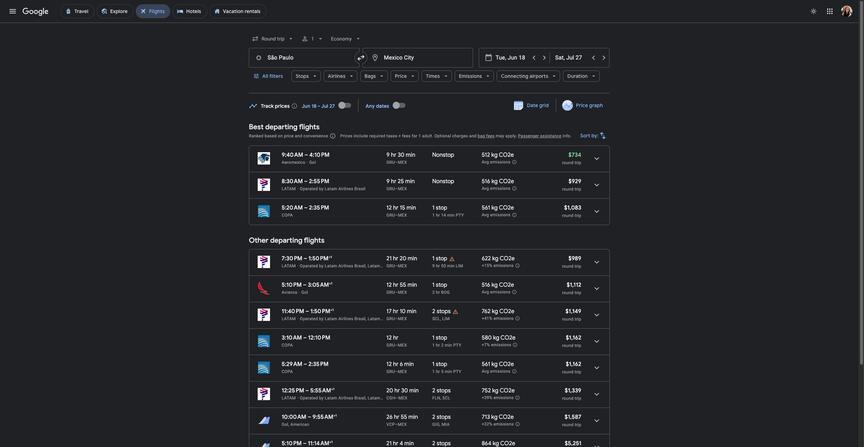 Task type: describe. For each thing, give the bounding box(es) containing it.
Departure time: 9:40 AM. text field
[[282, 152, 303, 159]]

flight details. leaves aeroporto internacional de são paulo-guarulhos at 5:29 am on tuesday, june 18 and arrives at mexico city international airport at 2:35 pm on tuesday, june 18. image
[[589, 360, 606, 377]]

Arrival time: 3:05 AM on  Wednesday, June 19. text field
[[308, 282, 333, 289]]

carbon emissions estimate: 516 kilograms. average emissions. learn more about this emissions estimate image
[[512, 186, 517, 191]]

carbon emissions estimate: 713 kilograms. +32% emissions. learn more about this emissions estimate image
[[516, 422, 521, 427]]

Arrival time: 1:50 PM on  Wednesday, June 19. text field
[[309, 255, 332, 263]]

Arrival time: 11:14 AM on  Wednesday, June 19. text field
[[308, 440, 333, 448]]

swap origin and destination. image
[[357, 54, 366, 62]]

Arrival time: 5:55 AM on  Wednesday, June 19. text field
[[311, 387, 335, 395]]

Departure time: 10:00 AM. text field
[[282, 414, 307, 421]]

1149 US dollars text field
[[566, 308, 582, 315]]

leaves aeroporto internacional de são paulo-guarulhos at 5:10 pm on tuesday, june 18 and arrives at mexico city international airport at 3:05 am on wednesday, june 19. element
[[282, 282, 333, 289]]

leaves aeroporto internacional de são paulo-guarulhos at 3:10 am on tuesday, june 18 and arrives at mexico city international airport at 12:10 pm on tuesday, june 18. element
[[282, 335, 331, 342]]

Departure time: 8:30 AM. text field
[[282, 178, 303, 185]]

leaves aeroporto internacional de são paulo-guarulhos at 5:29 am on tuesday, june 18 and arrives at mexico city international airport at 2:35 pm on tuesday, june 18. element
[[282, 361, 329, 368]]

1 stop flight. element for total duration 12 hr 6 min. element
[[433, 361, 448, 369]]

leaves aeroporto internacional de são paulo-guarulhos at 5:10 pm on tuesday, june 18 and arrives at felipe ángeles international airport at 11:14 am on wednesday, june 19. element
[[282, 440, 333, 448]]

flight details. leaves aeroporto internacional de são paulo-guarulhos at 8:30 am on tuesday, june 18 and arrives at mexico city international airport at 2:55 pm on tuesday, june 18. image
[[589, 177, 606, 194]]

nonstop flight. element for the total duration 9 hr 25 min. element
[[433, 178, 455, 186]]

Departure time: 11:40 PM. text field
[[282, 308, 304, 315]]

total duration 9 hr 30 min. element
[[387, 152, 433, 160]]

total duration 12 hr 55 min. element
[[387, 282, 433, 290]]

departure time: 5:10 pm. text field for leaves aeroporto internacional de são paulo-guarulhos at 5:10 pm on tuesday, june 18 and arrives at felipe ángeles international airport at 11:14 am on wednesday, june 19. element
[[282, 441, 302, 448]]

1162 us dollars text field for flight details. leaves aeroporto internacional de são paulo-guarulhos at 5:29 am on tuesday, june 18 and arrives at mexico city international airport at 2:35 pm on tuesday, june 18. "image"
[[566, 361, 582, 368]]

carbon emissions estimate: 516 kilograms. average emissions. learn more about this emissions estimate image
[[512, 290, 517, 295]]

leaves aeroporto internacional de são paulo-guarulhos at 11:40 pm on tuesday, june 18 and arrives at mexico city international airport at 1:50 pm on wednesday, june 19. element
[[282, 308, 334, 315]]

Arrival time: 12:10 PM. text field
[[308, 335, 331, 342]]

leaves aeroporto internacional de são paulo-guarulhos at 9:40 am on tuesday, june 18 and arrives at mexico city international airport at 4:10 pm on tuesday, june 18. element
[[282, 152, 330, 159]]

Arrival time: 2:35 PM. text field
[[309, 205, 329, 212]]

Where from? text field
[[249, 48, 360, 68]]

1339 US dollars text field
[[565, 388, 582, 395]]

main menu image
[[8, 7, 17, 16]]

carbon emissions estimate: 752 kilograms. +39% emissions. learn more about this emissions estimate image
[[516, 396, 521, 401]]

layover (1 of 2) is a 1 hr 5 min overnight layover at arturo merino benitez international airport in santiago. layover (2 of 2) is a 1 hr 50 min layover at jorge chavez international airport in lima. element
[[433, 316, 479, 322]]

3 2 stops flight. element from the top
[[433, 414, 451, 422]]

flight details. leaves aeroporto internacional de são paulo-guarulhos at 3:10 am on tuesday, june 18 and arrives at mexico city international airport at 12:10 pm on tuesday, june 18. image
[[589, 333, 606, 350]]

total duration 9 hr 25 min. element
[[387, 178, 433, 186]]

flight details. leaves aeroporto internacional de são paulo-guarulhos at 5:10 pm on tuesday, june 18 and arrives at mexico city international airport at 3:05 am on wednesday, june 19. image
[[589, 281, 606, 297]]

Departure time: 3:10 AM. text field
[[282, 335, 302, 342]]

nonstop flight. element for total duration 9 hr 30 min. element
[[433, 152, 455, 160]]

734 US dollars text field
[[569, 152, 582, 159]]

929 US dollars text field
[[569, 178, 582, 185]]

flight details. leaves aeroporto internacional de são paulo-guarulhos at 7:30 pm on tuesday, june 18 and arrives at mexico city international airport at 1:50 pm on wednesday, june 19. image
[[589, 254, 606, 271]]

leaves viracopos international airport at 10:00 am on tuesday, june 18 and arrives at mexico city international airport at 9:55 am on wednesday, june 19. element
[[282, 414, 337, 421]]

Arrival time: 4:10 PM. text field
[[310, 152, 330, 159]]

layover (1 of 2) is a 1 hr 35 min layover at florianópolis international airport – hercílio luz in florianópolis. layover (2 of 2) is a 5 hr 9 min layover at arturo merino benitez international airport in santiago. element
[[433, 396, 479, 402]]

leaves são paulo/congonhas airport at 12:25 pm on tuesday, june 18 and arrives at mexico city international airport at 5:55 am on wednesday, june 19. element
[[282, 387, 335, 395]]

departure time: 5:10 pm. text field for leaves aeroporto internacional de são paulo-guarulhos at 5:10 pm on tuesday, june 18 and arrives at mexico city international airport at 3:05 am on wednesday, june 19. element
[[282, 282, 302, 289]]

learn more about ranking image
[[330, 133, 336, 139]]

Arrival time: 2:35 PM. text field
[[309, 361, 329, 368]]

total duration 17 hr 10 min. element
[[387, 308, 433, 316]]



Task type: locate. For each thing, give the bounding box(es) containing it.
1162 us dollars text field left flight details. leaves aeroporto internacional de são paulo-guarulhos at 5:29 am on tuesday, june 18 and arrives at mexico city international airport at 2:35 pm on tuesday, june 18. "image"
[[566, 361, 582, 368]]

change appearance image
[[806, 3, 823, 20]]

None field
[[249, 30, 298, 47], [329, 30, 365, 47], [249, 30, 298, 47], [329, 30, 365, 47]]

1 2 stops flight. element from the top
[[433, 308, 451, 316]]

departure time: 5:10 pm. text field down departure time: 7:30 pm. text box
[[282, 282, 302, 289]]

loading results progress bar
[[0, 23, 859, 24]]

1 vertical spatial nonstop flight. element
[[433, 178, 455, 186]]

Arrival time: 9:55 AM on  Wednesday, June 19. text field
[[313, 414, 337, 421]]

flight details. leaves aeroporto internacional de são paulo-guarulhos at 5:10 pm on tuesday, june 18 and arrives at felipe ángeles international airport at 11:14 am on wednesday, june 19. image
[[589, 439, 606, 448]]

1 stop flight. element
[[433, 205, 448, 213], [433, 255, 448, 264], [433, 282, 448, 290], [433, 335, 448, 343], [433, 361, 448, 369]]

1162 us dollars text field for flight details. leaves aeroporto internacional de são paulo-guarulhos at 3:10 am on tuesday, june 18 and arrives at mexico city international airport at 12:10 pm on tuesday, june 18. 'icon'
[[566, 335, 582, 342]]

carbon emissions estimate: 762 kilograms. +41% emissions. learn more about this emissions estimate image
[[516, 316, 521, 321]]

2 nonstop flight. element from the top
[[433, 178, 455, 186]]

carbon emissions estimate: 561 kilograms. average emissions. learn more about this emissions estimate image for 1162 us dollars text box corresponding to flight details. leaves aeroporto internacional de são paulo-guarulhos at 5:29 am on tuesday, june 18 and arrives at mexico city international airport at 2:35 pm on tuesday, june 18. "image"
[[512, 369, 517, 374]]

Departure time: 7:30 PM. text field
[[282, 255, 303, 263]]

total duration 12 hr 15 min. element
[[387, 205, 433, 213]]

2 1 stop flight. element from the top
[[433, 255, 448, 264]]

5 1 stop flight. element from the top
[[433, 361, 448, 369]]

1 stop flight. element for total duration 12 hr 15 min. element
[[433, 205, 448, 213]]

989 US dollars text field
[[569, 255, 582, 263]]

leaves aeroporto internacional de são paulo-guarulhos at 5:20 am on tuesday, june 18 and arrives at mexico city international airport at 2:35 pm on tuesday, june 18. element
[[282, 205, 329, 212]]

find the best price region
[[249, 97, 610, 117]]

total duration 26 hr 55 min. element
[[387, 414, 433, 422]]

flight details. leaves viracopos international airport at 10:00 am on tuesday, june 18 and arrives at mexico city international airport at 9:55 am on wednesday, june 19. image
[[589, 413, 606, 430]]

carbon emissions estimate: 561 kilograms. average emissions. learn more about this emissions estimate image for 1083 us dollars text field
[[512, 213, 517, 218]]

learn more about tracked prices image
[[291, 103, 298, 109]]

carbon emissions estimate: 561 kilograms. average emissions. learn more about this emissions estimate image
[[512, 213, 517, 218], [512, 369, 517, 374]]

0 vertical spatial nonstop flight. element
[[433, 152, 455, 160]]

layover (1 of 2) is a 11 hr 50 min layover at riogaleão - tom jobim international airport in rio de janeiro. layover (2 of 2) is a 1 hr 45 min layover at miami international airport in miami. element
[[433, 422, 479, 428]]

2 departure time: 5:10 pm. text field from the top
[[282, 441, 302, 448]]

1587 US dollars text field
[[565, 414, 582, 421]]

carbon emissions estimate: 580 kilograms. +7% emissions. learn more about this emissions estimate image
[[513, 343, 518, 348]]

carbon emissions estimate: 561 kilograms. average emissions. learn more about this emissions estimate image down 'carbon emissions estimate: 580 kilograms. +7% emissions. learn more about this emissions estimate' icon
[[512, 369, 517, 374]]

main content
[[249, 97, 610, 448]]

4 2 stops flight. element from the top
[[433, 441, 451, 448]]

nonstop flight. element
[[433, 152, 455, 160], [433, 178, 455, 186]]

 image
[[307, 160, 308, 165]]

0 vertical spatial departure time: 5:10 pm. text field
[[282, 282, 302, 289]]

Arrival time: 2:55 PM. text field
[[309, 178, 330, 185]]

1 vertical spatial carbon emissions estimate: 561 kilograms. average emissions. learn more about this emissions estimate image
[[512, 369, 517, 374]]

Departure time: 5:29 AM. text field
[[282, 361, 303, 368]]

4 1 stop flight. element from the top
[[433, 335, 448, 343]]

Arrival time: 1:50 PM on  Wednesday, June 19. text field
[[311, 308, 334, 315]]

Return text field
[[556, 48, 588, 67]]

carbon emissions estimate: 561 kilograms. average emissions. learn more about this emissions estimate image down carbon emissions estimate: 516 kilograms. average emissions. learn more about this emissions estimate image
[[512, 213, 517, 218]]

1 stop flight. element for total duration 12 hr 55 min. element
[[433, 282, 448, 290]]

2 2 stops flight. element from the top
[[433, 388, 451, 396]]

Departure time: 5:10 PM. text field
[[282, 282, 302, 289], [282, 441, 302, 448]]

1 1 stop flight. element from the top
[[433, 205, 448, 213]]

flight details. leaves aeroporto internacional de são paulo-guarulhos at 11:40 pm on tuesday, june 18 and arrives at mexico city international airport at 1:50 pm on wednesday, june 19. image
[[589, 307, 606, 324]]

2 carbon emissions estimate: 561 kilograms. average emissions. learn more about this emissions estimate image from the top
[[512, 369, 517, 374]]

leaves aeroporto internacional de são paulo-guarulhos at 7:30 pm on tuesday, june 18 and arrives at mexico city international airport at 1:50 pm on wednesday, june 19. element
[[282, 255, 332, 263]]

3 1 stop flight. element from the top
[[433, 282, 448, 290]]

1 stop flight. element for total duration 12 hr. element
[[433, 335, 448, 343]]

total duration 21 hr 20 min. element
[[387, 255, 433, 264]]

1112 US dollars text field
[[567, 282, 582, 289]]

1 nonstop flight. element from the top
[[433, 152, 455, 160]]

total duration 20 hr 30 min. element
[[387, 388, 433, 396]]

1162 US dollars text field
[[566, 335, 582, 342], [566, 361, 582, 368]]

Departure time: 12:25 PM. text field
[[282, 388, 304, 395]]

1083 US dollars text field
[[565, 205, 582, 212]]

1162 us dollars text field left flight details. leaves aeroporto internacional de são paulo-guarulhos at 3:10 am on tuesday, june 18 and arrives at mexico city international airport at 12:10 pm on tuesday, june 18. 'icon'
[[566, 335, 582, 342]]

flight details. leaves aeroporto internacional de são paulo-guarulhos at 5:20 am on tuesday, june 18 and arrives at mexico city international airport at 2:35 pm on tuesday, june 18. image
[[589, 203, 606, 220]]

2 stops flight. element
[[433, 308, 451, 316], [433, 388, 451, 396], [433, 414, 451, 422], [433, 441, 451, 448]]

carbon emissions estimate: 512 kilograms. average emissions. learn more about this emissions estimate image
[[512, 160, 517, 165]]

None search field
[[249, 30, 610, 94]]

Where to? text field
[[363, 48, 474, 68]]

flight details. leaves aeroporto internacional de são paulo-guarulhos at 9:40 am on tuesday, june 18 and arrives at mexico city international airport at 4:10 pm on tuesday, june 18. image
[[589, 150, 606, 167]]

departure time: 5:10 pm. text field down departure time: 10:00 am. text box
[[282, 441, 302, 448]]

0 vertical spatial carbon emissions estimate: 561 kilograms. average emissions. learn more about this emissions estimate image
[[512, 213, 517, 218]]

leaves aeroporto internacional de são paulo-guarulhos at 8:30 am on tuesday, june 18 and arrives at mexico city international airport at 2:55 pm on tuesday, june 18. element
[[282, 178, 330, 185]]

total duration 21 hr 4 min. element
[[387, 441, 433, 448]]

total duration 12 hr 6 min. element
[[387, 361, 433, 369]]

total duration 12 hr. element
[[387, 335, 433, 343]]

1 vertical spatial 1162 us dollars text field
[[566, 361, 582, 368]]

0 vertical spatial 1162 us dollars text field
[[566, 335, 582, 342]]

1 vertical spatial departure time: 5:10 pm. text field
[[282, 441, 302, 448]]

Departure time: 5:20 AM. text field
[[282, 205, 303, 212]]

1 departure time: 5:10 pm. text field from the top
[[282, 282, 302, 289]]

2 1162 us dollars text field from the top
[[566, 361, 582, 368]]

carbon emissions estimate: 622 kilograms. +15% emissions. learn more about this emissions estimate image
[[516, 264, 521, 269]]

departure time: 5:10 pm. text field inside leaves aeroporto internacional de são paulo-guarulhos at 5:10 pm on tuesday, june 18 and arrives at mexico city international airport at 3:05 am on wednesday, june 19. element
[[282, 282, 302, 289]]

5251 US dollars text field
[[565, 441, 582, 448]]

Departure text field
[[496, 48, 529, 67]]

1 1162 us dollars text field from the top
[[566, 335, 582, 342]]

1 carbon emissions estimate: 561 kilograms. average emissions. learn more about this emissions estimate image from the top
[[512, 213, 517, 218]]

departure time: 5:10 pm. text field inside leaves aeroporto internacional de são paulo-guarulhos at 5:10 pm on tuesday, june 18 and arrives at felipe ángeles international airport at 11:14 am on wednesday, june 19. element
[[282, 441, 302, 448]]

flight details. leaves são paulo/congonhas airport at 12:25 pm on tuesday, june 18 and arrives at mexico city international airport at 5:55 am on wednesday, june 19. image
[[589, 386, 606, 403]]



Task type: vqa. For each thing, say whether or not it's contained in the screenshot.
 icon
yes



